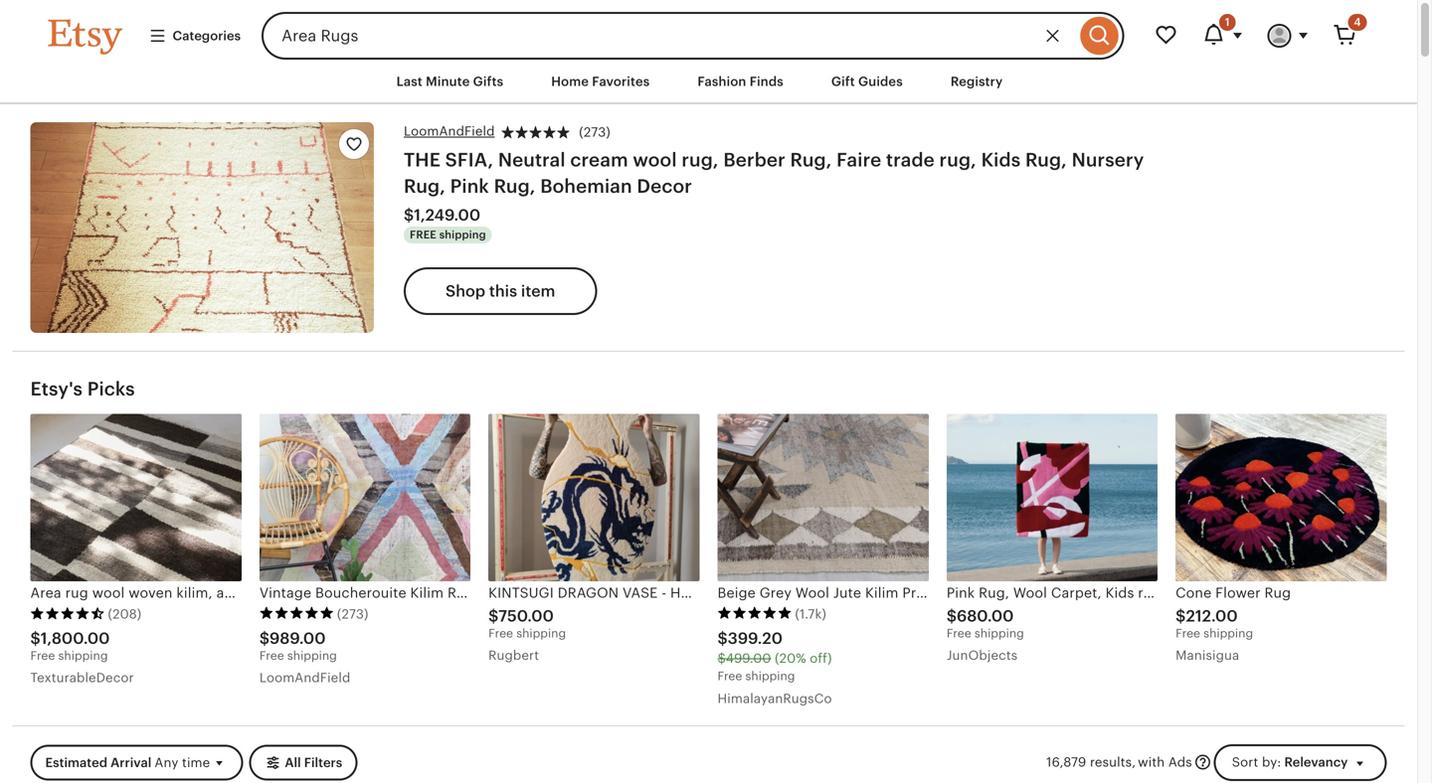 Task type: vqa. For each thing, say whether or not it's contained in the screenshot.
the Search your favorites text field
no



Task type: locate. For each thing, give the bounding box(es) containing it.
himalayanrugsco
[[717, 692, 832, 707]]

shipping down 212.00 on the bottom right
[[1203, 627, 1253, 640]]

item
[[521, 283, 555, 300]]

free for 680.00
[[947, 627, 971, 640]]

rug, right kids
[[1025, 149, 1067, 170]]

free down 989.00
[[259, 649, 284, 663]]

1,249.00
[[414, 206, 481, 224]]

499.00
[[726, 651, 771, 666]]

free
[[488, 627, 513, 640], [947, 627, 971, 640], [1176, 627, 1200, 640], [30, 649, 55, 663], [259, 649, 284, 663], [717, 670, 742, 683]]

(273) up 'cream'
[[579, 125, 610, 140]]

free down "680.00"
[[947, 627, 971, 640]]

Search for anything text field
[[262, 12, 1076, 60]]

relevancy
[[1284, 755, 1348, 770]]

menu bar
[[12, 60, 1405, 105]]

shipping down 989.00
[[287, 649, 337, 663]]

gifts
[[473, 74, 503, 89]]

ads
[[1168, 755, 1192, 770]]

1 vertical spatial loomandfield
[[259, 671, 350, 686]]

estimated arrival any time
[[45, 756, 210, 771]]

with
[[1138, 755, 1165, 770]]

rug, down the
[[404, 176, 445, 197]]

5 out of 5 stars image for 989.00
[[259, 607, 334, 621]]

berber
[[723, 149, 785, 170]]

free inside $ 1,800.00 free shipping texturabledecor
[[30, 649, 55, 663]]

0 vertical spatial loomandfield
[[404, 124, 495, 139]]

wool
[[633, 149, 677, 170]]

16,879
[[1046, 755, 1086, 770]]

sort by: relevancy
[[1232, 755, 1348, 770]]

minute
[[426, 74, 470, 89]]

5 out of 5 stars image up 399.20 at the bottom right of page
[[717, 607, 792, 621]]

free down 212.00 on the bottom right
[[1176, 627, 1200, 640]]

4 link
[[1321, 12, 1369, 60]]

5 out of 5 stars image up 989.00
[[259, 607, 334, 621]]

shipping down '1,249.00'
[[439, 229, 486, 241]]

free up rugbert
[[488, 627, 513, 640]]

rug, down neutral
[[494, 176, 536, 197]]

2 5 out of 5 stars image from the left
[[717, 607, 792, 621]]

last minute gifts link
[[381, 64, 518, 100]]

home favorites link
[[536, 64, 665, 100]]

registry
[[951, 74, 1003, 89]]

1
[[1225, 16, 1230, 28]]

free for 989.00
[[259, 649, 284, 663]]

None search field
[[262, 12, 1124, 60]]

(273)
[[579, 125, 610, 140], [337, 607, 368, 622]]

2 rug, from the left
[[939, 149, 976, 170]]

$
[[404, 206, 414, 224], [488, 607, 498, 625], [947, 607, 957, 625], [1176, 607, 1186, 625], [30, 630, 41, 648], [259, 630, 270, 648], [717, 630, 728, 648], [717, 651, 726, 666]]

faire
[[836, 149, 881, 170]]

1 5 out of 5 stars image from the left
[[259, 607, 334, 621]]

4.5 out of 5 stars image
[[30, 607, 105, 621]]

free down the 499.00
[[717, 670, 742, 683]]

free down 1,800.00
[[30, 649, 55, 663]]

all filters
[[285, 756, 342, 771]]

rugbert
[[488, 649, 539, 663]]

$ 750.00 free shipping rugbert
[[488, 607, 566, 663]]

rug, left faire
[[790, 149, 832, 170]]

loomandfield down 989.00
[[259, 671, 350, 686]]

5 out of 5 stars image
[[259, 607, 334, 621], [717, 607, 792, 621]]

1 rug, from the left
[[682, 149, 719, 170]]

etsy's picks
[[30, 378, 135, 400]]

16,879 results,
[[1046, 755, 1136, 770]]

750.00
[[498, 607, 554, 625]]

loomandfield
[[404, 124, 495, 139], [259, 671, 350, 686]]

0 horizontal spatial rug,
[[682, 149, 719, 170]]

neutral
[[498, 149, 566, 170]]

manisigua
[[1176, 649, 1239, 663]]

$ inside the sfia, neutral cream wool rug, berber rug, faire trade rug, kids rug, nursery rug, pink rug, bohemian decor $ 1,249.00 free shipping
[[404, 206, 414, 224]]

results,
[[1090, 755, 1136, 770]]

0 horizontal spatial (273)
[[337, 607, 368, 622]]

all
[[285, 756, 301, 771]]

shipping
[[439, 229, 486, 241], [516, 627, 566, 640], [974, 627, 1024, 640], [1203, 627, 1253, 640], [58, 649, 108, 663], [287, 649, 337, 663], [745, 670, 795, 683]]

cream
[[570, 149, 628, 170]]

categories
[[173, 28, 241, 43]]

flower
[[1215, 585, 1261, 601]]

pink
[[450, 176, 489, 197]]

shipping down 1,800.00
[[58, 649, 108, 663]]

pink rug, wool carpet, kids room carpet, gift ideas for home decor, minimalist tufted design rug, personalized gifts for new home image
[[947, 414, 1158, 582]]

free inside $ 680.00 free shipping junobjects
[[947, 627, 971, 640]]

cone flower rug $ 212.00 free shipping manisigua
[[1176, 585, 1291, 663]]

this
[[489, 283, 517, 300]]

kids
[[981, 149, 1021, 170]]

off)
[[810, 651, 832, 666]]

0 vertical spatial (273)
[[579, 125, 610, 140]]

1 horizontal spatial loomandfield
[[404, 124, 495, 139]]

by:
[[1262, 755, 1281, 770]]

shipping down 750.00
[[516, 627, 566, 640]]

1 horizontal spatial 5 out of 5 stars image
[[717, 607, 792, 621]]

trade
[[886, 149, 935, 170]]

shipping inside $ 750.00 free shipping rugbert
[[516, 627, 566, 640]]

picks
[[87, 378, 135, 400]]

rug,
[[682, 149, 719, 170], [939, 149, 976, 170]]

filters
[[304, 756, 342, 771]]

fashion finds
[[697, 74, 784, 89]]

$ 680.00 free shipping junobjects
[[947, 607, 1024, 663]]

sfia,
[[445, 149, 493, 170]]

loomandfield up sfia,
[[404, 124, 495, 139]]

(273) up $ 989.00 free shipping loomandfield
[[337, 607, 368, 622]]

shop this item
[[446, 283, 555, 300]]

free inside $ 750.00 free shipping rugbert
[[488, 627, 513, 640]]

free inside $ 399.20 $ 499.00 (20% off) free shipping himalayanrugsco
[[717, 670, 742, 683]]

shipping up the himalayanrugsco
[[745, 670, 795, 683]]

bohemian
[[540, 176, 632, 197]]

guides
[[858, 74, 903, 89]]

texturabledecor
[[30, 671, 134, 686]]

last minute gifts
[[396, 74, 503, 89]]

1 horizontal spatial rug,
[[939, 149, 976, 170]]

shipping down "680.00"
[[974, 627, 1024, 640]]

the sfia, neutral cream wool rug, berber rug, faire trade rug, kids rug, nursery rug, pink rug, bohemian decor $ 1,249.00 free shipping
[[404, 149, 1144, 241]]

rug,
[[790, 149, 832, 170], [1025, 149, 1067, 170], [404, 176, 445, 197], [494, 176, 536, 197]]

free inside cone flower rug $ 212.00 free shipping manisigua
[[1176, 627, 1200, 640]]

0 horizontal spatial 5 out of 5 stars image
[[259, 607, 334, 621]]

vintage boucherouite kilim rug, "the rachel," pastel rug, pink rug, boho rug, berber rug, bohemian, nursery rug, kids rug, long runner rug image
[[259, 414, 471, 582]]

junobjects
[[947, 649, 1018, 663]]

free inside $ 989.00 free shipping loomandfield
[[259, 649, 284, 663]]

rug, left kids
[[939, 149, 976, 170]]

menu bar containing last minute gifts
[[12, 60, 1405, 105]]

home favorites
[[551, 74, 650, 89]]

estimated
[[45, 756, 107, 771]]

1 vertical spatial (273)
[[337, 607, 368, 622]]

rug, up decor
[[682, 149, 719, 170]]

any
[[155, 756, 178, 771]]



Task type: describe. For each thing, give the bounding box(es) containing it.
arrival
[[110, 756, 151, 771]]

(1.7k)
[[795, 607, 826, 622]]

registry link
[[936, 64, 1018, 100]]

kintsugi dragon vase - hand tufted rug - wall art - 27 x 42" image
[[488, 414, 700, 582]]

sort
[[1232, 755, 1258, 770]]

0 horizontal spatial loomandfield
[[259, 671, 350, 686]]

gift guides
[[831, 74, 903, 89]]

5 out of 5 stars image for 399.20
[[717, 607, 792, 621]]

399.20
[[728, 630, 783, 648]]

free for 750.00
[[488, 627, 513, 640]]

etsy's
[[30, 378, 83, 400]]

none search field inside categories banner
[[262, 12, 1124, 60]]

shop
[[446, 283, 485, 300]]

212.00
[[1186, 607, 1238, 625]]

$ 399.20 $ 499.00 (20% off) free shipping himalayanrugsco
[[717, 630, 832, 707]]

nursery
[[1072, 149, 1144, 170]]

free for 1,800.00
[[30, 649, 55, 663]]

$ inside $ 989.00 free shipping loomandfield
[[259, 630, 270, 648]]

$ 989.00 free shipping loomandfield
[[259, 630, 350, 686]]

with ads
[[1138, 755, 1192, 770]]

$ inside $ 750.00 free shipping rugbert
[[488, 607, 498, 625]]

$ inside $ 680.00 free shipping junobjects
[[947, 607, 957, 625]]

$ inside $ 1,800.00 free shipping texturabledecor
[[30, 630, 41, 648]]

gift
[[831, 74, 855, 89]]

categories banner
[[12, 0, 1405, 60]]

shipping inside the sfia, neutral cream wool rug, berber rug, faire trade rug, kids rug, nursery rug, pink rug, bohemian decor $ 1,249.00 free shipping
[[439, 229, 486, 241]]

shipping inside $ 680.00 free shipping junobjects
[[974, 627, 1024, 640]]

favorites
[[592, 74, 650, 89]]

decor
[[637, 176, 692, 197]]

fashion finds link
[[683, 64, 798, 100]]

time
[[182, 756, 210, 771]]

shipping inside $ 1,800.00 free shipping texturabledecor
[[58, 649, 108, 663]]

last
[[396, 74, 423, 89]]

the
[[404, 149, 441, 170]]

gift guides link
[[816, 64, 918, 100]]

680.00
[[957, 607, 1014, 625]]

the sfia, neutral cream wool rug, berber rug, faire trade rug, kids rug, nursery rug, pink rug, bohemian decor link
[[404, 149, 1144, 197]]

all filters button
[[249, 745, 357, 781]]

beige grey wool jute kilim premium flatweave scandivian rug hand woven decor inspired, boho scandinavian decor- rd-12 image
[[717, 414, 929, 582]]

shop this item link
[[404, 268, 597, 315]]

1 button
[[1190, 12, 1256, 60]]

cone
[[1176, 585, 1212, 601]]

cone flower rug image
[[1176, 414, 1387, 582]]

989.00
[[270, 630, 326, 648]]

(20%
[[775, 651, 806, 666]]

shipping inside cone flower rug $ 212.00 free shipping manisigua
[[1203, 627, 1253, 640]]

shipping inside $ 989.00 free shipping loomandfield
[[287, 649, 337, 663]]

finds
[[750, 74, 784, 89]]

free
[[410, 229, 436, 241]]

$ 1,800.00 free shipping texturabledecor
[[30, 630, 134, 686]]

loomandfield link
[[404, 123, 495, 141]]

$ inside cone flower rug $ 212.00 free shipping manisigua
[[1176, 607, 1186, 625]]

(208)
[[108, 607, 141, 622]]

home
[[551, 74, 589, 89]]

1 horizontal spatial (273)
[[579, 125, 610, 140]]

area rug wool woven kilim, abstract shapes mosaic, 6x7 traditional weaving  in autumn vibes image
[[30, 414, 241, 582]]

categories button
[[134, 18, 256, 54]]

fashion
[[697, 74, 746, 89]]

rug
[[1265, 585, 1291, 601]]

4
[[1354, 16, 1361, 28]]

shipping inside $ 399.20 $ 499.00 (20% off) free shipping himalayanrugsco
[[745, 670, 795, 683]]

1,800.00
[[41, 630, 110, 648]]



